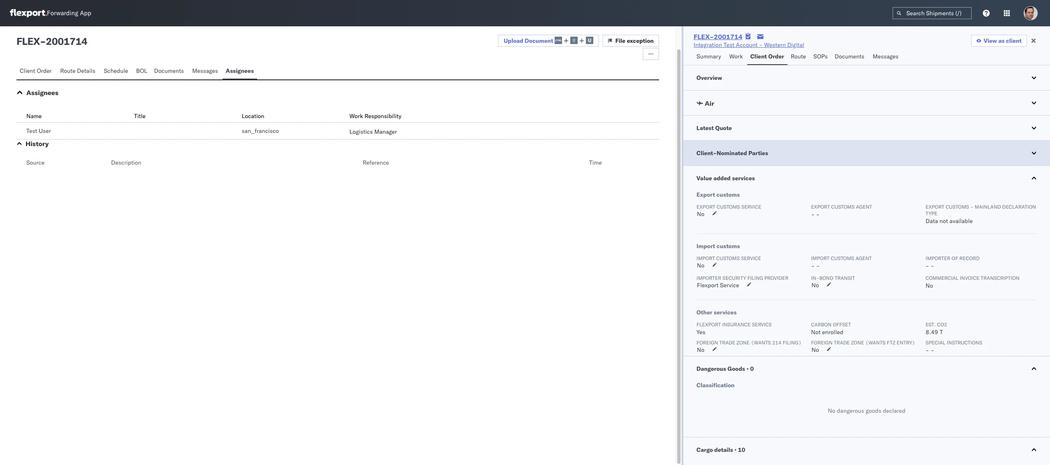 Task type: vqa. For each thing, say whether or not it's contained in the screenshot.


Task type: describe. For each thing, give the bounding box(es) containing it.
details
[[77, 67, 95, 75]]

air
[[705, 99, 715, 107]]

schedule
[[104, 67, 128, 75]]

export for export customs agent - -
[[812, 204, 831, 210]]

flex - 2001714
[[16, 35, 87, 47]]

provider
[[765, 275, 789, 281]]

location
[[242, 112, 265, 120]]

details
[[715, 446, 734, 454]]

manager
[[375, 128, 397, 135]]

• for details
[[735, 446, 737, 454]]

flex-
[[694, 33, 714, 41]]

work for work responsibility
[[350, 112, 363, 120]]

- inside export customs - mainland declaration type data not available
[[971, 204, 974, 210]]

0
[[751, 365, 754, 373]]

available
[[950, 217, 974, 225]]

importer of record - -
[[926, 255, 980, 270]]

agent for - -
[[856, 255, 872, 261]]

exception
[[627, 37, 654, 44]]

view
[[984, 37, 998, 44]]

co2
[[938, 322, 948, 328]]

not
[[940, 217, 949, 225]]

- inside integration test account - western digital 'link'
[[760, 41, 763, 49]]

parties
[[749, 149, 769, 157]]

source
[[26, 159, 45, 166]]

0 horizontal spatial 2001714
[[46, 35, 87, 47]]

test user
[[26, 127, 51, 135]]

export customs agent - -
[[812, 204, 873, 218]]

customs for export customs - mainland declaration type data not available
[[946, 204, 970, 210]]

other
[[697, 309, 713, 316]]

view as client
[[984, 37, 1022, 44]]

classification
[[697, 382, 735, 389]]

data
[[926, 217, 939, 225]]

t
[[940, 329, 944, 336]]

time
[[590, 159, 602, 166]]

mainland
[[976, 204, 1002, 210]]

import for import customs service
[[697, 255, 716, 261]]

import customs
[[697, 243, 741, 250]]

zone for ftz
[[852, 340, 865, 346]]

integration test account - western digital
[[694, 41, 805, 49]]

client-
[[697, 149, 717, 157]]

assignees inside button
[[226, 67, 254, 75]]

other services
[[697, 309, 737, 316]]

no for in-bond transit
[[812, 282, 820, 289]]

sops button
[[811, 49, 832, 65]]

agent for data not available
[[857, 204, 873, 210]]

value added services
[[697, 175, 756, 182]]

invoice
[[961, 275, 980, 281]]

zone for 214
[[737, 340, 750, 346]]

no for import customs service
[[698, 262, 705, 269]]

logistics manager
[[350, 128, 397, 135]]

dangerous
[[838, 407, 865, 415]]

messages for the right messages button
[[873, 53, 899, 60]]

special instructions - -
[[926, 340, 983, 354]]

customs for import customs agent - -
[[831, 255, 855, 261]]

export customs
[[697, 191, 740, 198]]

work button
[[727, 49, 748, 65]]

as
[[999, 37, 1005, 44]]

yes
[[697, 329, 706, 336]]

no for foreign trade zone (wants ftz entry)
[[812, 346, 820, 354]]

customs for import customs
[[717, 243, 741, 250]]

western
[[765, 41, 786, 49]]

carbon
[[812, 322, 832, 328]]

1 horizontal spatial documents button
[[832, 49, 870, 65]]

service for data not available
[[742, 204, 762, 210]]

integration test account - western digital link
[[694, 41, 805, 49]]

of
[[952, 255, 959, 261]]

1 horizontal spatial order
[[769, 53, 785, 60]]

filing)
[[783, 340, 802, 346]]

customs for export customs agent - -
[[832, 204, 855, 210]]

1 horizontal spatial client order button
[[748, 49, 788, 65]]

summary
[[697, 53, 722, 60]]

route for route details
[[60, 67, 76, 75]]

customs for export customs service
[[717, 204, 741, 210]]

route for route
[[791, 53, 807, 60]]

enrolled
[[823, 329, 844, 336]]

(wants for 214
[[751, 340, 772, 346]]

test inside 'link'
[[724, 41, 735, 49]]

1 vertical spatial services
[[714, 309, 737, 316]]

importer for provider
[[697, 275, 722, 281]]

0 horizontal spatial order
[[37, 67, 52, 75]]

description
[[111, 159, 141, 166]]

summary button
[[694, 49, 727, 65]]

export for export customs - mainland declaration type data not available
[[926, 204, 945, 210]]

ftz
[[887, 340, 896, 346]]

importer for -
[[926, 255, 951, 261]]

0 horizontal spatial assignees button
[[26, 89, 58, 97]]

digital
[[788, 41, 805, 49]]

special
[[926, 340, 946, 346]]

declaration
[[1003, 204, 1037, 210]]

export customs - mainland declaration type data not available
[[926, 204, 1037, 225]]

commercial invoice transcription no
[[926, 275, 1020, 289]]

san_francisco
[[242, 127, 279, 135]]

service inside flexport insurance service yes
[[753, 322, 773, 328]]

entry)
[[897, 340, 916, 346]]

(wants for ftz
[[866, 340, 886, 346]]

import customs service
[[697, 255, 762, 261]]

route details button
[[57, 63, 101, 79]]

est. co2 8.49 t
[[926, 322, 948, 336]]

upload
[[504, 37, 524, 44]]

10
[[739, 446, 746, 454]]

bond
[[820, 275, 834, 281]]

upload document
[[504, 37, 554, 44]]

value
[[697, 175, 713, 182]]

schedule button
[[101, 63, 133, 79]]

cargo
[[697, 446, 713, 454]]

1 horizontal spatial messages button
[[870, 49, 904, 65]]



Task type: locate. For each thing, give the bounding box(es) containing it.
1 vertical spatial order
[[37, 67, 52, 75]]

0 horizontal spatial documents button
[[151, 63, 189, 79]]

client order down flex
[[20, 67, 52, 75]]

import down the import customs
[[697, 255, 716, 261]]

foreign trade zone (wants ftz entry)
[[812, 340, 916, 346]]

2 foreign from the left
[[812, 340, 833, 346]]

instructions
[[948, 340, 983, 346]]

commercial
[[926, 275, 959, 281]]

nominated
[[717, 149, 748, 157]]

file
[[616, 37, 626, 44]]

history
[[26, 140, 49, 148]]

declared
[[884, 407, 906, 415]]

0 vertical spatial service
[[721, 282, 740, 289]]

0 horizontal spatial foreign
[[697, 340, 719, 346]]

customs up available in the right of the page
[[946, 204, 970, 210]]

integration
[[694, 41, 723, 49]]

1 foreign from the left
[[697, 340, 719, 346]]

1 horizontal spatial (wants
[[866, 340, 886, 346]]

added
[[714, 175, 731, 182]]

0 vertical spatial client order
[[751, 53, 785, 60]]

forwarding
[[47, 9, 78, 17]]

2 zone from the left
[[852, 340, 865, 346]]

customs for export customs
[[717, 191, 740, 198]]

1 zone from the left
[[737, 340, 750, 346]]

documents up overview 'button'
[[835, 53, 865, 60]]

view as client button
[[972, 35, 1028, 47]]

2 (wants from the left
[[866, 340, 886, 346]]

agent
[[857, 204, 873, 210], [856, 255, 872, 261]]

trade for foreign trade zone (wants 214 filing)
[[720, 340, 736, 346]]

0 horizontal spatial messages
[[192, 67, 218, 75]]

1 horizontal spatial documents
[[835, 53, 865, 60]]

importer
[[926, 255, 951, 261], [697, 275, 722, 281]]

services up "insurance"
[[714, 309, 737, 316]]

agent inside import customs agent - -
[[856, 255, 872, 261]]

import customs agent - -
[[812, 255, 872, 270]]

Search Shipments (/) text field
[[893, 7, 973, 19]]

1 horizontal spatial client
[[751, 53, 767, 60]]

flexport insurance service yes
[[697, 322, 773, 336]]

1 vertical spatial agent
[[856, 255, 872, 261]]

2 trade from the left
[[835, 340, 850, 346]]

1 horizontal spatial work
[[730, 53, 743, 60]]

route details
[[60, 67, 95, 75]]

importer left of
[[926, 255, 951, 261]]

reference
[[363, 159, 389, 166]]

1 horizontal spatial foreign
[[812, 340, 833, 346]]

flexport. image
[[10, 9, 47, 17]]

messages button
[[870, 49, 904, 65], [189, 63, 223, 79]]

route
[[791, 53, 807, 60], [60, 67, 76, 75]]

messages
[[873, 53, 899, 60], [192, 67, 218, 75]]

0 vertical spatial route
[[791, 53, 807, 60]]

flexport for flexport insurance service yes
[[697, 322, 721, 328]]

0 vertical spatial •
[[747, 365, 749, 373]]

• left 10
[[735, 446, 737, 454]]

test down flex-2001714
[[724, 41, 735, 49]]

route left "details"
[[60, 67, 76, 75]]

1 vertical spatial client order
[[20, 67, 52, 75]]

client for leftmost client order button
[[20, 67, 35, 75]]

latest quote button
[[684, 116, 1051, 140]]

goods
[[728, 365, 746, 373]]

1 horizontal spatial messages
[[873, 53, 899, 60]]

title
[[134, 112, 146, 120]]

import up import customs service
[[697, 243, 716, 250]]

flexport
[[698, 282, 719, 289], [697, 322, 721, 328]]

0 horizontal spatial test
[[26, 127, 37, 135]]

0 vertical spatial agent
[[857, 204, 873, 210]]

0 horizontal spatial client order button
[[16, 63, 57, 79]]

offset
[[834, 322, 852, 328]]

trade down enrolled
[[835, 340, 850, 346]]

1 vertical spatial service
[[753, 322, 773, 328]]

0 vertical spatial flexport
[[698, 282, 719, 289]]

1 horizontal spatial importer
[[926, 255, 951, 261]]

no down in-
[[812, 282, 820, 289]]

client down integration test account - western digital
[[751, 53, 767, 60]]

0 horizontal spatial (wants
[[751, 340, 772, 346]]

customs down export customs
[[717, 204, 741, 210]]

1 vertical spatial importer
[[697, 275, 722, 281]]

foreign
[[697, 340, 719, 346], [812, 340, 833, 346]]

importer up flexport service
[[697, 275, 722, 281]]

security
[[723, 275, 747, 281]]

0 horizontal spatial documents
[[154, 67, 184, 75]]

0 vertical spatial messages
[[873, 53, 899, 60]]

2001714
[[714, 33, 743, 41], [46, 35, 87, 47]]

214
[[773, 340, 782, 346]]

record
[[960, 255, 980, 261]]

customs up import customs service
[[717, 243, 741, 250]]

0 horizontal spatial client
[[20, 67, 35, 75]]

foreign down yes
[[697, 340, 719, 346]]

sops
[[814, 53, 828, 60]]

no down yes
[[698, 346, 705, 354]]

no down export customs
[[698, 210, 705, 218]]

forwarding app link
[[10, 9, 91, 17]]

type
[[926, 210, 938, 217]]

service up filing
[[742, 255, 762, 261]]

history button
[[26, 140, 49, 148]]

1 vertical spatial flexport
[[697, 322, 721, 328]]

work responsibility
[[350, 112, 402, 120]]

export for export customs service
[[697, 204, 716, 210]]

no for export customs service
[[698, 210, 705, 218]]

client order button down flex
[[16, 63, 57, 79]]

0 horizontal spatial route
[[60, 67, 76, 75]]

1 horizontal spatial route
[[791, 53, 807, 60]]

import for import customs
[[697, 243, 716, 250]]

0 vertical spatial documents
[[835, 53, 865, 60]]

0 horizontal spatial work
[[350, 112, 363, 120]]

import inside import customs agent - -
[[812, 255, 830, 261]]

1 vertical spatial service
[[742, 255, 762, 261]]

customs down value added services button
[[832, 204, 855, 210]]

export for export customs
[[697, 191, 716, 198]]

• left 0
[[747, 365, 749, 373]]

transcription
[[981, 275, 1020, 281]]

zone
[[737, 340, 750, 346], [852, 340, 865, 346]]

0 horizontal spatial importer
[[697, 275, 722, 281]]

0 vertical spatial client
[[751, 53, 767, 60]]

no left dangerous
[[829, 407, 836, 415]]

bol
[[136, 67, 147, 75]]

bol button
[[133, 63, 151, 79]]

1 horizontal spatial assignees button
[[223, 63, 257, 79]]

service up foreign trade zone (wants 214 filing)
[[753, 322, 773, 328]]

flex-2001714
[[694, 33, 743, 41]]

work down 'account'
[[730, 53, 743, 60]]

order down western
[[769, 53, 785, 60]]

1 horizontal spatial trade
[[835, 340, 850, 346]]

no
[[698, 210, 705, 218], [698, 262, 705, 269], [812, 282, 820, 289], [926, 282, 934, 289], [698, 346, 705, 354], [812, 346, 820, 354], [829, 407, 836, 415]]

import up in-
[[812, 255, 830, 261]]

1 vertical spatial documents
[[154, 67, 184, 75]]

documents button up overview 'button'
[[832, 49, 870, 65]]

foreign for foreign trade zone (wants 214 filing)
[[697, 340, 719, 346]]

documents for the leftmost documents button
[[154, 67, 184, 75]]

no down not
[[812, 346, 820, 354]]

air button
[[684, 91, 1051, 115]]

trade for foreign trade zone (wants ftz entry)
[[835, 340, 850, 346]]

order down flex - 2001714
[[37, 67, 52, 75]]

0 vertical spatial services
[[733, 175, 756, 182]]

1 vertical spatial client
[[20, 67, 35, 75]]

customs up export customs service
[[717, 191, 740, 198]]

• for goods
[[747, 365, 749, 373]]

customs up 'transit'
[[831, 255, 855, 261]]

name
[[26, 112, 42, 120]]

0 vertical spatial assignees button
[[223, 63, 257, 79]]

service for - -
[[742, 255, 762, 261]]

1 vertical spatial •
[[735, 446, 737, 454]]

no down commercial
[[926, 282, 934, 289]]

route down digital
[[791, 53, 807, 60]]

customs
[[717, 191, 740, 198], [717, 204, 741, 210], [832, 204, 855, 210], [946, 204, 970, 210], [717, 243, 741, 250], [717, 255, 740, 261], [831, 255, 855, 261]]

0 vertical spatial test
[[724, 41, 735, 49]]

0 vertical spatial work
[[730, 53, 743, 60]]

cargo details • 10
[[697, 446, 746, 454]]

no down the import customs
[[698, 262, 705, 269]]

client down flex
[[20, 67, 35, 75]]

0 vertical spatial importer
[[926, 255, 951, 261]]

customs inside export customs agent - -
[[832, 204, 855, 210]]

1 vertical spatial assignees
[[26, 89, 58, 97]]

foreign trade zone (wants 214 filing)
[[697, 340, 802, 346]]

1 vertical spatial work
[[350, 112, 363, 120]]

client-nominated parties button
[[684, 141, 1051, 166]]

flexport inside flexport insurance service yes
[[697, 322, 721, 328]]

customs inside export customs - mainland declaration type data not available
[[946, 204, 970, 210]]

foreign for foreign trade zone (wants ftz entry)
[[812, 340, 833, 346]]

importer inside importer of record - -
[[926, 255, 951, 261]]

no for foreign trade zone (wants 214 filing)
[[698, 346, 705, 354]]

transit
[[835, 275, 856, 281]]

0 horizontal spatial client order
[[20, 67, 52, 75]]

upload document button
[[498, 35, 600, 47]]

-
[[40, 35, 46, 47], [760, 41, 763, 49], [971, 204, 974, 210], [812, 211, 815, 218], [817, 211, 820, 218], [812, 262, 815, 270], [817, 262, 820, 270], [926, 262, 930, 270], [931, 262, 935, 270], [926, 347, 930, 354], [931, 347, 935, 354]]

service down security at the bottom of page
[[721, 282, 740, 289]]

0 horizontal spatial messages button
[[189, 63, 223, 79]]

test left user
[[26, 127, 37, 135]]

export inside export customs agent - -
[[812, 204, 831, 210]]

1 horizontal spatial zone
[[852, 340, 865, 346]]

(wants left 214
[[751, 340, 772, 346]]

2001714 up 'account'
[[714, 33, 743, 41]]

trade
[[720, 340, 736, 346], [835, 340, 850, 346]]

foreign down not
[[812, 340, 833, 346]]

1 horizontal spatial service
[[753, 322, 773, 328]]

route button
[[788, 49, 811, 65]]

client order button down western
[[748, 49, 788, 65]]

1 horizontal spatial 2001714
[[714, 33, 743, 41]]

agent inside export customs agent - -
[[857, 204, 873, 210]]

trade down flexport insurance service yes
[[720, 340, 736, 346]]

no inside commercial invoice transcription no
[[926, 282, 934, 289]]

(wants left ftz
[[866, 340, 886, 346]]

documents for rightmost documents button
[[835, 53, 865, 60]]

client order down western
[[751, 53, 785, 60]]

work for work
[[730, 53, 743, 60]]

latest quote
[[697, 124, 732, 132]]

work inside button
[[730, 53, 743, 60]]

0 horizontal spatial service
[[721, 282, 740, 289]]

1 horizontal spatial client order
[[751, 53, 785, 60]]

flexport up other
[[698, 282, 719, 289]]

1 horizontal spatial test
[[724, 41, 735, 49]]

documents right 'bol' button
[[154, 67, 184, 75]]

0 horizontal spatial zone
[[737, 340, 750, 346]]

messages for the leftmost messages button
[[192, 67, 218, 75]]

flexport service
[[698, 282, 740, 289]]

1 vertical spatial assignees button
[[26, 89, 58, 97]]

no dangerous goods declared
[[829, 407, 906, 415]]

services right added
[[733, 175, 756, 182]]

1 vertical spatial route
[[60, 67, 76, 75]]

zone left ftz
[[852, 340, 865, 346]]

1 vertical spatial test
[[26, 127, 37, 135]]

services inside value added services button
[[733, 175, 756, 182]]

flexport for flexport service
[[698, 282, 719, 289]]

(wants
[[751, 340, 772, 346], [866, 340, 886, 346]]

est.
[[926, 322, 936, 328]]

order
[[769, 53, 785, 60], [37, 67, 52, 75]]

1 trade from the left
[[720, 340, 736, 346]]

flexport up yes
[[697, 322, 721, 328]]

quote
[[716, 124, 732, 132]]

0 horizontal spatial •
[[735, 446, 737, 454]]

0 vertical spatial assignees
[[226, 67, 254, 75]]

0 horizontal spatial assignees
[[26, 89, 58, 97]]

user
[[39, 127, 51, 135]]

0 vertical spatial service
[[742, 204, 762, 210]]

zone down flexport insurance service yes
[[737, 340, 750, 346]]

latest
[[697, 124, 714, 132]]

account
[[737, 41, 758, 49]]

1 (wants from the left
[[751, 340, 772, 346]]

forwarding app
[[47, 9, 91, 17]]

2001714 down forwarding app
[[46, 35, 87, 47]]

export inside export customs - mainland declaration type data not available
[[926, 204, 945, 210]]

customs for import customs service
[[717, 255, 740, 261]]

customs down the import customs
[[717, 255, 740, 261]]

client order
[[751, 53, 785, 60], [20, 67, 52, 75]]

client for the right client order button
[[751, 53, 767, 60]]

dangerous goods • 0
[[697, 365, 754, 373]]

1 vertical spatial messages
[[192, 67, 218, 75]]

0 vertical spatial order
[[769, 53, 785, 60]]

flex-2001714 link
[[694, 33, 743, 41]]

documents button right bol
[[151, 63, 189, 79]]

0 horizontal spatial trade
[[720, 340, 736, 346]]

service down value added services
[[742, 204, 762, 210]]

goods
[[866, 407, 882, 415]]

1 horizontal spatial •
[[747, 365, 749, 373]]

1 horizontal spatial assignees
[[226, 67, 254, 75]]

work up logistics
[[350, 112, 363, 120]]

value added services button
[[684, 166, 1051, 191]]

importer security filing provider
[[697, 275, 789, 281]]

customs inside import customs agent - -
[[831, 255, 855, 261]]

overview button
[[684, 65, 1051, 90]]



